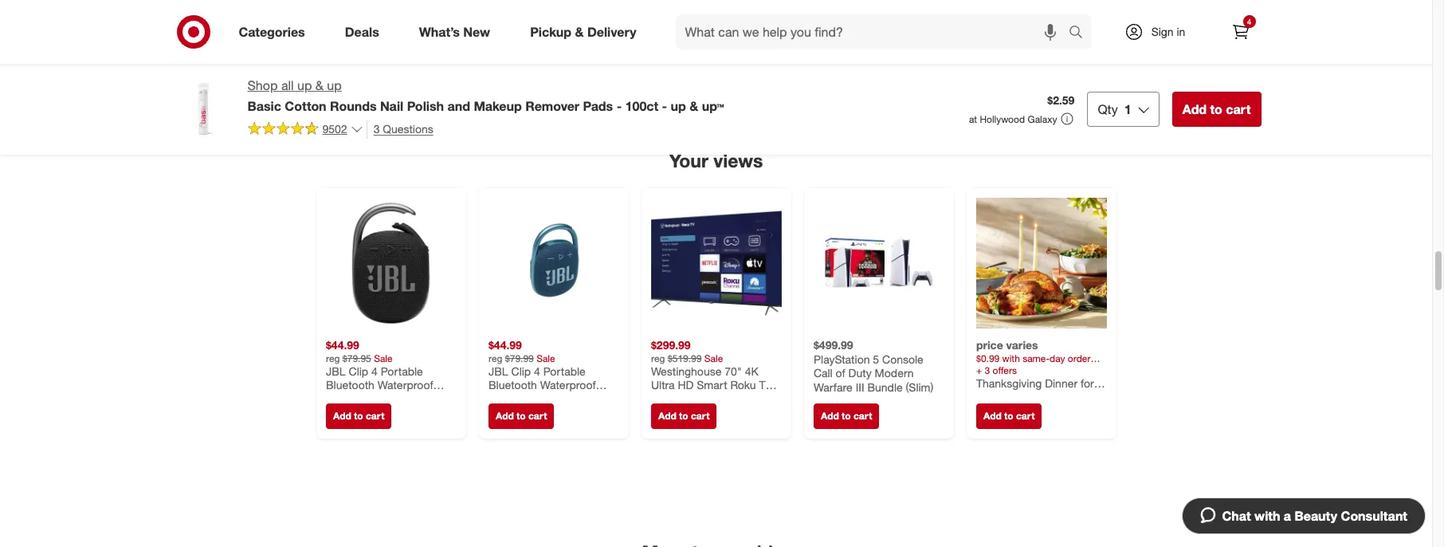 Task type: locate. For each thing, give the bounding box(es) containing it.
rounds
[[330, 98, 377, 114]]

waterproof inside $44.99 reg $79.99 sale jbl clip 4 portable bluetooth waterproof speaker
[[540, 378, 596, 391]]

1 reg from the left
[[326, 352, 340, 364]]

views
[[714, 149, 763, 171]]

bluetooth down $79.95
[[326, 378, 374, 391]]

2 horizontal spatial reg
[[651, 352, 665, 364]]

speaker down "$79.99"
[[488, 392, 530, 405]]

1 waterproof from the left
[[377, 378, 433, 391]]

add for $44.99 reg $79.95 sale jbl clip 4 portable bluetooth waterproof speaker (camo)
[[333, 410, 351, 421]]

with left a
[[1255, 508, 1281, 524]]

to for $499.99 playstation 5 console call of duty modern warfare iii bundle (slim)
[[842, 410, 851, 421]]

0 horizontal spatial care
[[418, 69, 445, 85]]

3 right +
[[985, 364, 990, 376]]

speaker inside $44.99 reg $79.95 sale jbl clip 4 portable bluetooth waterproof speaker (camo)
[[326, 392, 367, 405]]

toothpaste
[[836, 69, 900, 85]]

sale inside $299.99 reg $519.99 sale westinghouse 70" 4k ultra hd smart roku tv with hdr - wr70ut4212 - special purchase
[[704, 352, 723, 364]]

portable inside $44.99 reg $79.95 sale jbl clip 4 portable bluetooth waterproof speaker (camo)
[[381, 364, 423, 377]]

tv
[[759, 378, 773, 391]]

1 horizontal spatial deodorant
[[746, 69, 806, 85]]

4 right 'in'
[[1248, 17, 1252, 26]]

0 horizontal spatial clip
[[348, 364, 368, 377]]

delivery
[[588, 24, 637, 40]]

2 bluetooth from the left
[[488, 378, 537, 391]]

care for personal care
[[418, 69, 445, 85]]

4
[[1248, 17, 1252, 26], [371, 364, 377, 377], [534, 364, 540, 377]]

with inside $299.99 reg $519.99 sale westinghouse 70" 4k ultra hd smart roku tv with hdr - wr70ut4212 - special purchase
[[651, 392, 672, 405]]

offers
[[993, 364, 1017, 376]]

0 horizontal spatial sale
[[374, 352, 392, 364]]

1 horizontal spatial waterproof
[[540, 378, 596, 391]]

0 horizontal spatial waterproof
[[377, 378, 433, 391]]

4 right $79.95
[[371, 364, 377, 377]]

hand soap & sanitizers link
[[916, 60, 1079, 95]]

jbl inside $44.99 reg $79.99 sale jbl clip 4 portable bluetooth waterproof speaker
[[488, 364, 508, 377]]

1 bluetooth from the left
[[326, 378, 374, 391]]

3 questions
[[374, 122, 434, 135]]

nail
[[380, 98, 404, 114]]

add down warfare
[[821, 410, 839, 421]]

0 horizontal spatial bluetooth
[[326, 378, 374, 391]]

clip
[[348, 364, 368, 377], [511, 364, 531, 377]]

deodorant for deodorant
[[746, 69, 806, 85]]

3 left questions
[[374, 122, 380, 135]]

2 care from the left
[[502, 69, 529, 85]]

2 $44.99 from the left
[[488, 338, 522, 351]]

pickup & delivery link
[[517, 14, 657, 49]]

qty
[[1098, 101, 1119, 117]]

clip inside $44.99 reg $79.95 sale jbl clip 4 portable bluetooth waterproof speaker (camo)
[[348, 364, 368, 377]]

westinghouse 70" 4k ultra hd smart roku tv with hdr - wr70ut4212 - special purchase image
[[651, 197, 782, 328]]

1 clip from the left
[[348, 364, 368, 377]]

$44.99 inside $44.99 reg $79.99 sale jbl clip 4 portable bluetooth waterproof speaker
[[488, 338, 522, 351]]

up
[[297, 77, 312, 93], [327, 77, 342, 93], [671, 98, 686, 114]]

$44.99 up $79.95
[[326, 338, 359, 351]]

add
[[1183, 101, 1207, 117], [333, 410, 351, 421], [496, 410, 514, 421], [658, 410, 676, 421], [821, 410, 839, 421], [984, 410, 1002, 421]]

4 inside $44.99 reg $79.95 sale jbl clip 4 portable bluetooth waterproof speaker (camo)
[[371, 364, 377, 377]]

0 horizontal spatial speaker
[[326, 392, 367, 405]]

sale for jbl clip 4 portable bluetooth waterproof speaker
[[536, 352, 555, 364]]

price varies
[[976, 338, 1038, 351]]

sale
[[374, 352, 392, 364], [536, 352, 555, 364], [704, 352, 723, 364]]

- left special
[[651, 406, 655, 419]]

1 horizontal spatial clip
[[511, 364, 531, 377]]

soap
[[964, 69, 994, 85]]

reg inside $44.99 reg $79.95 sale jbl clip 4 portable bluetooth waterproof speaker (camo)
[[326, 352, 340, 364]]

cart down $44.99 reg $79.99 sale jbl clip 4 portable bluetooth waterproof speaker
[[528, 410, 547, 421]]

1 vertical spatial 3
[[985, 364, 990, 376]]

$499.99 playstation 5 console call of duty modern warfare iii bundle (slim)
[[814, 338, 934, 393]]

cart down 'iii'
[[854, 410, 872, 421]]

& inside 'link'
[[624, 69, 632, 85]]

2 waterproof from the left
[[540, 378, 596, 391]]

care right the oral
[[502, 69, 529, 85]]

1 deodorant from the left
[[560, 69, 620, 85]]

speaker inside $44.99 reg $79.99 sale jbl clip 4 portable bluetooth waterproof speaker
[[488, 392, 530, 405]]

jbl inside $44.99 reg $79.95 sale jbl clip 4 portable bluetooth waterproof speaker (camo)
[[326, 364, 345, 377]]

-
[[617, 98, 622, 114], [662, 98, 667, 114], [701, 392, 706, 405], [651, 406, 655, 419]]

varies
[[1006, 338, 1038, 351]]

bluetooth inside $44.99 reg $79.95 sale jbl clip 4 portable bluetooth waterproof speaker (camo)
[[326, 378, 374, 391]]

with inside chat with a beauty consultant button
[[1255, 508, 1281, 524]]

add to cart button
[[1173, 92, 1262, 127], [326, 403, 391, 429], [488, 403, 554, 429], [651, 403, 717, 429], [814, 403, 879, 429], [976, 403, 1042, 429]]

clip for jbl clip 4 portable bluetooth waterproof speaker
[[511, 364, 531, 377]]

reg left $79.95
[[326, 352, 340, 364]]

sale inside $44.99 reg $79.99 sale jbl clip 4 portable bluetooth waterproof speaker
[[536, 352, 555, 364]]

to for $44.99 reg $79.95 sale jbl clip 4 portable bluetooth waterproof speaker (camo)
[[354, 410, 363, 421]]

pads
[[583, 98, 613, 114]]

2 speaker from the left
[[488, 392, 530, 405]]

waterproof inside $44.99 reg $79.95 sale jbl clip 4 portable bluetooth waterproof speaker (camo)
[[377, 378, 433, 391]]

polish
[[407, 98, 444, 114]]

chat with a beauty consultant button
[[1182, 498, 1427, 534]]

add to cart for $44.99 reg $79.99 sale jbl clip 4 portable bluetooth waterproof speaker
[[496, 410, 547, 421]]

70"
[[725, 364, 742, 377]]

portable up (camo)
[[381, 364, 423, 377]]

100ct
[[626, 98, 659, 114]]

1 horizontal spatial speaker
[[488, 392, 530, 405]]

2 portable from the left
[[543, 364, 586, 377]]

0 horizontal spatial with
[[651, 392, 672, 405]]

3 reg from the left
[[651, 352, 665, 364]]

& right pickup
[[575, 24, 584, 40]]

personal
[[365, 69, 414, 85]]

wr70ut4212
[[709, 392, 779, 405]]

deodorant for deodorant & antiperspirant
[[560, 69, 620, 85]]

deodorant inside deodorant & antiperspirant 'link'
[[560, 69, 620, 85]]

1 speaker from the left
[[326, 392, 367, 405]]

1 horizontal spatial jbl
[[488, 364, 508, 377]]

2 horizontal spatial 4
[[1248, 17, 1252, 26]]

1 horizontal spatial care
[[502, 69, 529, 85]]

- down the smart
[[701, 392, 706, 405]]

up™
[[702, 98, 725, 114]]

$44.99 up "$79.99"
[[488, 338, 522, 351]]

4 for jbl clip 4 portable bluetooth waterproof speaker (camo)
[[371, 364, 377, 377]]

0 horizontal spatial 4
[[371, 364, 377, 377]]

0 horizontal spatial 3
[[374, 122, 380, 135]]

2 sale from the left
[[536, 352, 555, 364]]

reg for westinghouse 70" 4k ultra hd smart roku tv with hdr - wr70ut4212 - special purchase
[[651, 352, 665, 364]]

1 horizontal spatial sale
[[536, 352, 555, 364]]

portable for jbl clip 4 portable bluetooth waterproof speaker (camo)
[[381, 364, 423, 377]]

sale right "$79.99"
[[536, 352, 555, 364]]

0 vertical spatial 3
[[374, 122, 380, 135]]

add down $44.99 reg $79.99 sale jbl clip 4 portable bluetooth waterproof speaker
[[496, 410, 514, 421]]

what's new
[[419, 24, 491, 40]]

dinner
[[1045, 376, 1078, 389]]

sale inside $44.99 reg $79.95 sale jbl clip 4 portable bluetooth waterproof speaker (camo)
[[374, 352, 392, 364]]

1 horizontal spatial 4
[[534, 364, 540, 377]]

search
[[1062, 25, 1100, 41]]

bluetooth down "$79.99"
[[488, 378, 537, 391]]

5
[[873, 352, 879, 365]]

reg down the $299.99 in the bottom left of the page
[[651, 352, 665, 364]]

2 deodorant from the left
[[746, 69, 806, 85]]

toothpaste link
[[823, 60, 913, 95]]

1 horizontal spatial $44.99
[[488, 338, 522, 351]]

thanksgiving dinner for $25 image
[[976, 197, 1107, 328]]

chat with a beauty consultant
[[1223, 508, 1408, 524]]

up down antiperspirant
[[671, 98, 686, 114]]

& up "cotton"
[[316, 77, 324, 93]]

sale right $79.95
[[374, 352, 392, 364]]

4 inside $44.99 reg $79.99 sale jbl clip 4 portable bluetooth waterproof speaker
[[534, 364, 540, 377]]

cart down 4 link on the right top of the page
[[1227, 101, 1251, 117]]

What can we help you find? suggestions appear below search field
[[676, 14, 1073, 49]]

1 horizontal spatial 3
[[985, 364, 990, 376]]

0 horizontal spatial portable
[[381, 364, 423, 377]]

speaker left (camo)
[[326, 392, 367, 405]]

4 link
[[1224, 14, 1259, 49]]

2 clip from the left
[[511, 364, 531, 377]]

$44.99 inside $44.99 reg $79.95 sale jbl clip 4 portable bluetooth waterproof speaker (camo)
[[326, 338, 359, 351]]

deodorant down categories
[[746, 69, 806, 85]]

$79.99
[[505, 352, 534, 364]]

categories
[[706, 24, 799, 46]]

sale left 70"
[[704, 352, 723, 364]]

speaker
[[326, 392, 367, 405], [488, 392, 530, 405]]

2 horizontal spatial sale
[[704, 352, 723, 364]]

cart down (camo)
[[366, 410, 384, 421]]

deodorant up 'pads'
[[560, 69, 620, 85]]

reg inside $299.99 reg $519.99 sale westinghouse 70" 4k ultra hd smart roku tv with hdr - wr70ut4212 - special purchase
[[651, 352, 665, 364]]

4 for jbl clip 4 portable bluetooth waterproof speaker
[[534, 364, 540, 377]]

hd
[[678, 378, 694, 391]]

2 jbl from the left
[[488, 364, 508, 377]]

0 horizontal spatial deodorant
[[560, 69, 620, 85]]

portable inside $44.99 reg $79.99 sale jbl clip 4 portable bluetooth waterproof speaker
[[543, 364, 586, 377]]

(camo)
[[370, 392, 406, 405]]

1 portable from the left
[[381, 364, 423, 377]]

1 jbl from the left
[[326, 364, 345, 377]]

$25
[[976, 390, 994, 403]]

oral care
[[475, 69, 529, 85]]

image of basic cotton rounds nail polish and makeup remover pads - 100ct - up & up™ image
[[171, 77, 235, 140]]

special
[[659, 406, 696, 419]]

call
[[814, 366, 833, 379]]

0 horizontal spatial $44.99
[[326, 338, 359, 351]]

0 horizontal spatial reg
[[326, 352, 340, 364]]

up right the all
[[297, 77, 312, 93]]

add down hdr
[[658, 410, 676, 421]]

deals link
[[331, 14, 399, 49]]

waterproof
[[377, 378, 433, 391], [540, 378, 596, 391]]

1 horizontal spatial portable
[[543, 364, 586, 377]]

0 vertical spatial with
[[651, 392, 672, 405]]

with
[[651, 392, 672, 405], [1255, 508, 1281, 524]]

cart for $499.99 playstation 5 console call of duty modern warfare iii bundle (slim)
[[854, 410, 872, 421]]

bluetooth inside $44.99 reg $79.99 sale jbl clip 4 portable bluetooth waterproof speaker
[[488, 378, 537, 391]]

1 horizontal spatial bluetooth
[[488, 378, 537, 391]]

3 sale from the left
[[704, 352, 723, 364]]

clip inside $44.99 reg $79.99 sale jbl clip 4 portable bluetooth waterproof speaker
[[511, 364, 531, 377]]

deodorant
[[560, 69, 620, 85], [746, 69, 806, 85]]

related
[[634, 24, 701, 46]]

0 horizontal spatial jbl
[[326, 364, 345, 377]]

portable right "$79.99"
[[543, 364, 586, 377]]

with down ultra
[[651, 392, 672, 405]]

sale for westinghouse 70" 4k ultra hd smart roku tv with hdr - wr70ut4212 - special purchase
[[704, 352, 723, 364]]

2 reg from the left
[[488, 352, 502, 364]]

galaxy
[[1028, 113, 1058, 125]]

4 right "$79.99"
[[534, 364, 540, 377]]

all
[[281, 77, 294, 93]]

questions
[[383, 122, 434, 135]]

1 vertical spatial with
[[1255, 508, 1281, 524]]

care up polish
[[418, 69, 445, 85]]

duty
[[848, 366, 872, 379]]

up up "rounds"
[[327, 77, 342, 93]]

add down $44.99 reg $79.95 sale jbl clip 4 portable bluetooth waterproof speaker (camo) at the bottom left
[[333, 410, 351, 421]]

1 $44.99 from the left
[[326, 338, 359, 351]]

4k
[[745, 364, 759, 377]]

smart
[[697, 378, 727, 391]]

$44.99 for jbl clip 4 portable bluetooth waterproof speaker (camo)
[[326, 338, 359, 351]]

sanitizers
[[1009, 69, 1065, 85]]

reg left "$79.99"
[[488, 352, 502, 364]]

add down $25
[[984, 410, 1002, 421]]

1 sale from the left
[[374, 352, 392, 364]]

cart down hdr
[[691, 410, 710, 421]]

& left up™
[[690, 98, 699, 114]]

for
[[1081, 376, 1094, 389]]

antiperspirant
[[635, 69, 715, 85]]

reg inside $44.99 reg $79.99 sale jbl clip 4 portable bluetooth waterproof speaker
[[488, 352, 502, 364]]

1 horizontal spatial reg
[[488, 352, 502, 364]]

deodorant inside deodorant link
[[746, 69, 806, 85]]

& up 100ct at the left of page
[[624, 69, 632, 85]]

1 care from the left
[[418, 69, 445, 85]]

1 horizontal spatial with
[[1255, 508, 1281, 524]]

add to cart button for $299.99 reg $519.99 sale westinghouse 70" 4k ultra hd smart roku tv with hdr - wr70ut4212 - special purchase
[[651, 403, 717, 429]]

care inside 'link'
[[418, 69, 445, 85]]



Task type: vqa. For each thing, say whether or not it's contained in the screenshot.
the right MOBILE
no



Task type: describe. For each thing, give the bounding box(es) containing it.
2 horizontal spatial up
[[671, 98, 686, 114]]

add to cart button for $499.99 playstation 5 console call of duty modern warfare iii bundle (slim)
[[814, 403, 879, 429]]

purchase
[[699, 406, 746, 419]]

add for $499.99 playstation 5 console call of duty modern warfare iii bundle (slim)
[[821, 410, 839, 421]]

speaker for jbl clip 4 portable bluetooth waterproof speaker
[[488, 392, 530, 405]]

search button
[[1062, 14, 1100, 53]]

jbl for jbl clip 4 portable bluetooth waterproof speaker (camo)
[[326, 364, 345, 377]]

at hollywood galaxy
[[970, 113, 1058, 125]]

9502 link
[[248, 120, 363, 140]]

jbl clip 4 portable bluetooth waterproof speaker image
[[488, 197, 619, 328]]

bluetooth for jbl clip 4 portable bluetooth waterproof speaker
[[488, 378, 537, 391]]

deodorant link
[[732, 60, 820, 95]]

portable for jbl clip 4 portable bluetooth waterproof speaker
[[543, 364, 586, 377]]

pickup & delivery
[[530, 24, 637, 40]]

shop all up & up basic cotton rounds nail polish and makeup remover pads - 100ct - up & up™
[[248, 77, 725, 114]]

to for $44.99 reg $79.99 sale jbl clip 4 portable bluetooth waterproof speaker
[[516, 410, 526, 421]]

care for oral care
[[502, 69, 529, 85]]

cart down thanksgiving dinner for $25
[[1016, 410, 1035, 421]]

1
[[1125, 101, 1132, 117]]

hdr
[[675, 392, 698, 405]]

reg for jbl clip 4 portable bluetooth waterproof speaker (camo)
[[326, 352, 340, 364]]

warfare
[[814, 380, 853, 393]]

cart for $44.99 reg $79.95 sale jbl clip 4 portable bluetooth waterproof speaker (camo)
[[366, 410, 384, 421]]

bundle
[[867, 380, 903, 393]]

shop
[[248, 77, 278, 93]]

beauty
[[1295, 508, 1338, 524]]

+
[[976, 364, 982, 376]]

and
[[448, 98, 470, 114]]

price
[[976, 338, 1003, 351]]

related categories
[[634, 24, 799, 46]]

jbl for jbl clip 4 portable bluetooth waterproof speaker
[[488, 364, 508, 377]]

add right 1 at the top right
[[1183, 101, 1207, 117]]

add to cart for $299.99 reg $519.99 sale westinghouse 70" 4k ultra hd smart roku tv with hdr - wr70ut4212 - special purchase
[[658, 410, 710, 421]]

jbl clip 4 portable bluetooth waterproof speaker (camo) image
[[326, 197, 457, 328]]

chat
[[1223, 508, 1252, 524]]

makeup
[[474, 98, 522, 114]]

0 horizontal spatial up
[[297, 77, 312, 93]]

$79.95
[[342, 352, 371, 364]]

at
[[970, 113, 978, 125]]

1 horizontal spatial up
[[327, 77, 342, 93]]

sign in link
[[1111, 14, 1211, 49]]

waterproof for jbl clip 4 portable bluetooth waterproof speaker
[[540, 378, 596, 391]]

what's
[[419, 24, 460, 40]]

- right 100ct at the left of page
[[662, 98, 667, 114]]

bluetooth for jbl clip 4 portable bluetooth waterproof speaker (camo)
[[326, 378, 374, 391]]

oral care link
[[462, 60, 543, 95]]

remover
[[526, 98, 580, 114]]

clip for jbl clip 4 portable bluetooth waterproof speaker (camo)
[[348, 364, 368, 377]]

speaker for jbl clip 4 portable bluetooth waterproof speaker (camo)
[[326, 392, 367, 405]]

$299.99
[[651, 338, 691, 351]]

+ 3 offers
[[976, 364, 1017, 376]]

deodorant & antiperspirant link
[[546, 60, 729, 95]]

basic
[[248, 98, 281, 114]]

3 questions link
[[367, 120, 434, 138]]

pickup
[[530, 24, 572, 40]]

$519.99
[[668, 352, 702, 364]]

consultant
[[1342, 508, 1408, 524]]

reg for jbl clip 4 portable bluetooth waterproof speaker
[[488, 352, 502, 364]]

sale for jbl clip 4 portable bluetooth waterproof speaker (camo)
[[374, 352, 392, 364]]

deals
[[345, 24, 379, 40]]

of
[[836, 366, 845, 379]]

cotton
[[285, 98, 327, 114]]

$2.59
[[1048, 93, 1075, 107]]

categories link
[[225, 14, 325, 49]]

personal care link
[[351, 60, 459, 95]]

add to cart button for $44.99 reg $79.99 sale jbl clip 4 portable bluetooth waterproof speaker
[[488, 403, 554, 429]]

iii
[[856, 380, 864, 393]]

waterproof for jbl clip 4 portable bluetooth waterproof speaker (camo)
[[377, 378, 433, 391]]

westinghouse
[[651, 364, 722, 377]]

deodorant & antiperspirant
[[560, 69, 715, 85]]

categories
[[239, 24, 305, 40]]

add to cart for $499.99 playstation 5 console call of duty modern warfare iii bundle (slim)
[[821, 410, 872, 421]]

cart for $299.99 reg $519.99 sale westinghouse 70" 4k ultra hd smart roku tv with hdr - wr70ut4212 - special purchase
[[691, 410, 710, 421]]

add to cart for $44.99 reg $79.95 sale jbl clip 4 portable bluetooth waterproof speaker (camo)
[[333, 410, 384, 421]]

in
[[1177, 25, 1186, 38]]

console
[[882, 352, 924, 365]]

$44.99 for jbl clip 4 portable bluetooth waterproof speaker
[[488, 338, 522, 351]]

roku
[[730, 378, 756, 391]]

& right soap
[[998, 69, 1006, 85]]

hand
[[930, 69, 961, 85]]

what's new link
[[406, 14, 510, 49]]

- right 'pads'
[[617, 98, 622, 114]]

new
[[464, 24, 491, 40]]

sign
[[1152, 25, 1174, 38]]

add for $44.99 reg $79.99 sale jbl clip 4 portable bluetooth waterproof speaker
[[496, 410, 514, 421]]

add for $299.99 reg $519.99 sale westinghouse 70" 4k ultra hd smart roku tv with hdr - wr70ut4212 - special purchase
[[658, 410, 676, 421]]

ultra
[[651, 378, 675, 391]]

$299.99 reg $519.99 sale westinghouse 70" 4k ultra hd smart roku tv with hdr - wr70ut4212 - special purchase
[[651, 338, 779, 419]]

hollywood
[[980, 113, 1026, 125]]

(slim)
[[906, 380, 934, 393]]

qty 1
[[1098, 101, 1132, 117]]

thanksgiving
[[976, 376, 1042, 389]]

cart for $44.99 reg $79.99 sale jbl clip 4 portable bluetooth waterproof speaker
[[528, 410, 547, 421]]

personal care
[[365, 69, 445, 85]]

your views
[[670, 149, 763, 171]]

thanksgiving dinner for $25
[[976, 376, 1094, 403]]

sign in
[[1152, 25, 1186, 38]]

oral
[[475, 69, 499, 85]]

hand soap & sanitizers
[[930, 69, 1065, 85]]

add to cart button for $44.99 reg $79.95 sale jbl clip 4 portable bluetooth waterproof speaker (camo)
[[326, 403, 391, 429]]

to for $299.99 reg $519.99 sale westinghouse 70" 4k ultra hd smart roku tv with hdr - wr70ut4212 - special purchase
[[679, 410, 688, 421]]

playstation 5 console call of duty modern warfare iii bundle (slim) image
[[814, 197, 945, 328]]



